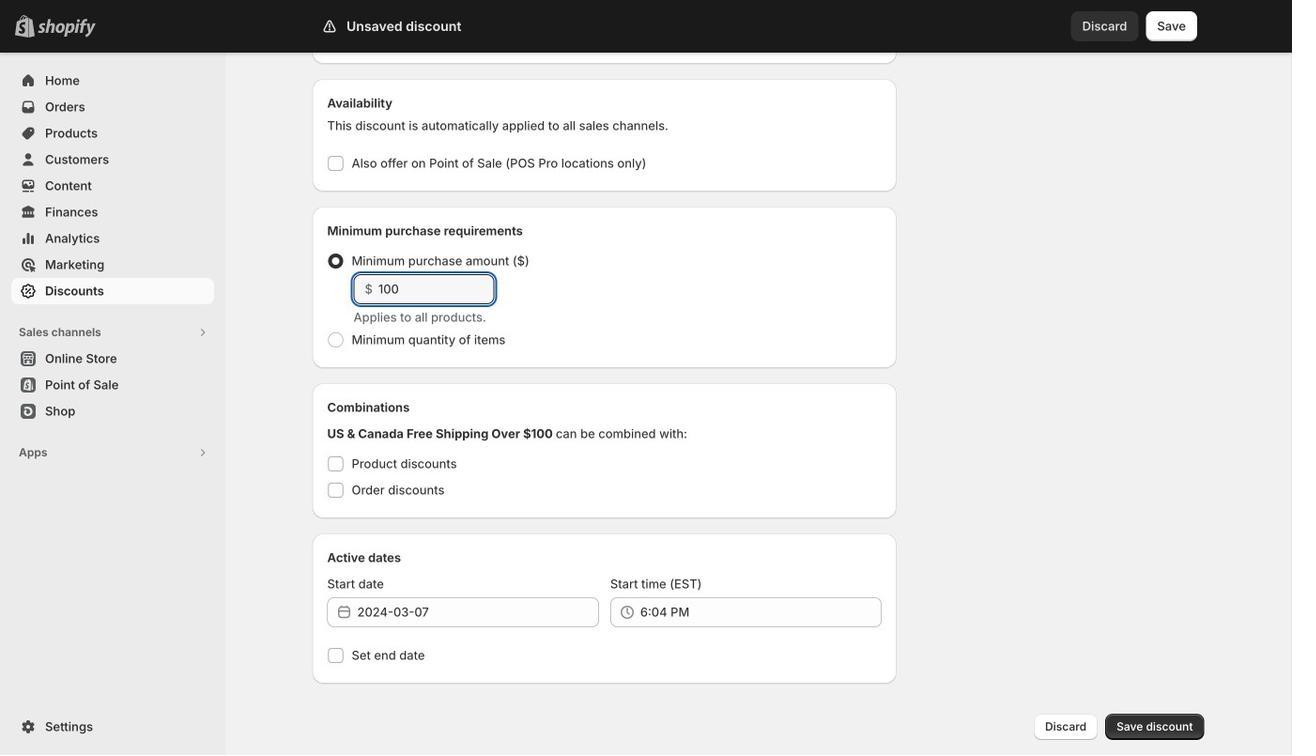 Task type: vqa. For each thing, say whether or not it's contained in the screenshot.
Cancel button
no



Task type: locate. For each thing, give the bounding box(es) containing it.
YYYY-MM-DD text field
[[358, 598, 599, 628]]

shopify image
[[38, 19, 96, 37]]



Task type: describe. For each thing, give the bounding box(es) containing it.
0.00 text field
[[379, 274, 495, 304]]

Enter time text field
[[641, 598, 882, 628]]



